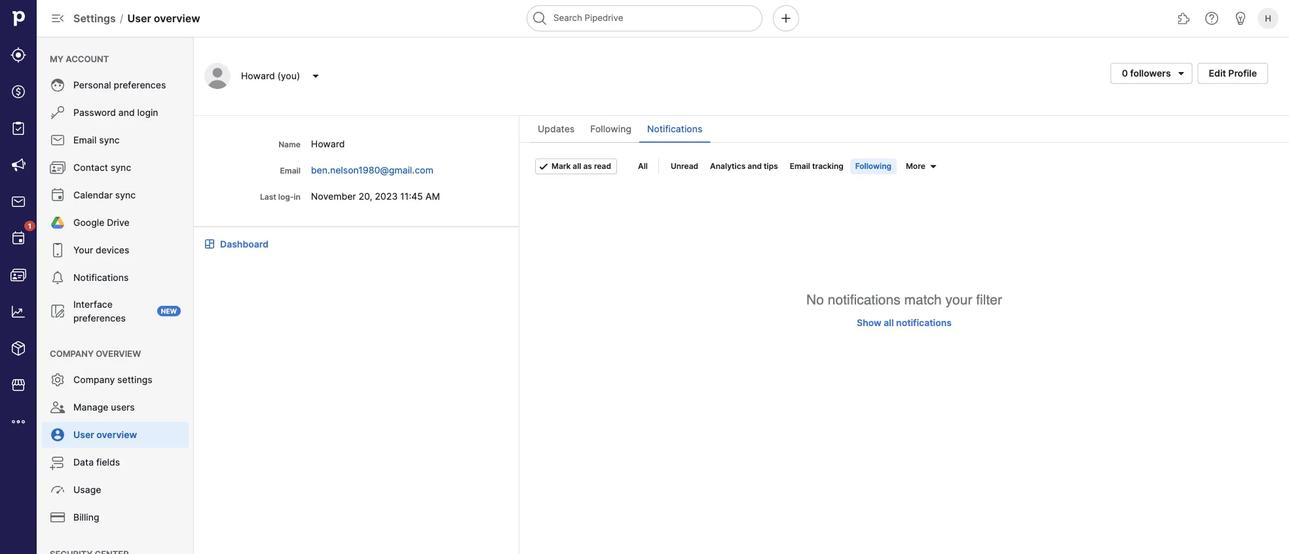 Task type: vqa. For each thing, say whether or not it's contained in the screenshot.
Sales Inbox ICON
yes



Task type: locate. For each thing, give the bounding box(es) containing it.
color undefined image inside your devices link
[[50, 242, 66, 258]]

email sync
[[73, 135, 120, 146]]

overview up data fields link
[[97, 430, 137, 441]]

company settings
[[73, 375, 152, 386]]

color undefined image for billing
[[50, 510, 66, 526]]

0 vertical spatial company
[[50, 349, 94, 359]]

all for notifications
[[884, 317, 894, 328]]

Search Pipedrive field
[[527, 5, 763, 31]]

color undefined image for personal preferences
[[50, 77, 66, 93]]

1 horizontal spatial size s image
[[928, 161, 939, 172]]

tips
[[764, 162, 778, 171]]

company settings link
[[42, 367, 189, 393]]

preferences for personal
[[114, 80, 166, 91]]

contacts image
[[10, 267, 26, 283]]

all inside button
[[573, 162, 582, 171]]

1 horizontal spatial all
[[884, 317, 894, 328]]

email up the contact
[[73, 135, 97, 146]]

overview inside user overview "link"
[[97, 430, 137, 441]]

2 vertical spatial sync
[[115, 190, 136, 201]]

campaigns image
[[10, 157, 26, 173]]

notifications down your devices
[[73, 272, 129, 283]]

color undefined image left the contact
[[50, 160, 66, 176]]

company down company overview
[[73, 375, 115, 386]]

color undefined image inside the personal preferences link
[[50, 77, 66, 93]]

0 horizontal spatial following
[[591, 124, 632, 135]]

password and login link
[[42, 100, 189, 126]]

notifications inside menu
[[73, 272, 129, 283]]

color undefined image inside user overview "link"
[[50, 427, 66, 443]]

0 horizontal spatial notifications
[[73, 272, 129, 283]]

overview
[[154, 12, 200, 25], [96, 349, 141, 359], [97, 430, 137, 441]]

0 vertical spatial all
[[573, 162, 582, 171]]

dashboard
[[220, 239, 269, 250]]

menu
[[37, 37, 194, 554]]

overview right /
[[154, 12, 200, 25]]

0 horizontal spatial size s image
[[539, 161, 549, 172]]

email
[[73, 135, 97, 146], [790, 162, 811, 171], [280, 166, 301, 176]]

color undefined image inside manage users link
[[50, 400, 66, 415]]

menu toggle image
[[50, 10, 66, 26]]

color undefined image inside contact sync link
[[50, 160, 66, 176]]

color undefined image down sales inbox icon
[[10, 231, 26, 246]]

and left tips
[[748, 162, 762, 171]]

password and login
[[73, 107, 158, 118]]

contact sync link
[[42, 155, 189, 181]]

0 vertical spatial howard
[[241, 70, 275, 82]]

color undefined image left billing
[[50, 510, 66, 526]]

and inside button
[[748, 162, 762, 171]]

notifications up unread on the right top of page
[[647, 124, 703, 135]]

email for email sync
[[73, 135, 97, 146]]

sync up calendar sync link
[[111, 162, 131, 173]]

0 vertical spatial sync
[[99, 135, 120, 146]]

0 vertical spatial overview
[[154, 12, 200, 25]]

show
[[857, 317, 882, 328]]

color undefined image inside google drive link
[[50, 215, 66, 231]]

color undefined image inside data fields link
[[50, 455, 66, 471]]

sync inside contact sync link
[[111, 162, 131, 173]]

color undefined image left the password
[[50, 105, 66, 121]]

mark all as read
[[552, 162, 611, 171]]

more
[[906, 162, 926, 171]]

2 size s image from the left
[[928, 161, 939, 172]]

color undefined image right marketplace image
[[50, 372, 66, 388]]

5 color undefined image from the top
[[50, 455, 66, 471]]

email inside menu
[[73, 135, 97, 146]]

0 horizontal spatial user
[[73, 430, 94, 441]]

data fields link
[[42, 450, 189, 476]]

1 vertical spatial and
[[748, 162, 762, 171]]

4 color undefined image from the top
[[50, 400, 66, 415]]

personal
[[73, 80, 111, 91]]

color undefined image inside notifications link
[[50, 270, 66, 286]]

manage users link
[[42, 395, 189, 421]]

sync inside calendar sync link
[[115, 190, 136, 201]]

color undefined image for user overview
[[50, 427, 66, 443]]

0 horizontal spatial howard
[[241, 70, 275, 82]]

account
[[66, 54, 109, 64]]

new
[[161, 307, 177, 315]]

0 horizontal spatial email
[[73, 135, 97, 146]]

color undefined image left email sync
[[50, 132, 66, 148]]

user overview
[[73, 430, 137, 441]]

email inside button
[[790, 162, 811, 171]]

fields
[[96, 457, 120, 468]]

color undefined image left manage
[[50, 400, 66, 415]]

0 vertical spatial user
[[127, 12, 151, 25]]

1 color undefined image from the top
[[50, 187, 66, 203]]

your devices link
[[42, 237, 189, 263]]

email sync link
[[42, 127, 189, 153]]

color undefined image for password and login
[[50, 105, 66, 121]]

sales inbox image
[[10, 194, 26, 210]]

color undefined image left "data"
[[50, 455, 66, 471]]

2 horizontal spatial email
[[790, 162, 811, 171]]

company up company settings
[[50, 349, 94, 359]]

deals image
[[10, 84, 26, 100]]

billing
[[73, 512, 99, 523]]

user right /
[[127, 12, 151, 25]]

1 vertical spatial notifications
[[73, 272, 129, 283]]

all
[[573, 162, 582, 171], [884, 317, 894, 328]]

color undefined image inside billing link
[[50, 510, 66, 526]]

1 vertical spatial company
[[73, 375, 115, 386]]

preferences for interface
[[73, 313, 126, 324]]

color undefined image left the calendar
[[50, 187, 66, 203]]

(you)
[[278, 70, 300, 82]]

interface preferences
[[73, 299, 126, 324]]

following up read
[[591, 124, 632, 135]]

size s image right more
[[928, 161, 939, 172]]

howard
[[241, 70, 275, 82], [311, 138, 345, 149]]

color undefined image inside calendar sync link
[[50, 187, 66, 203]]

color undefined image for contact sync
[[50, 160, 66, 176]]

mark all as read button
[[535, 159, 617, 174]]

1 vertical spatial following
[[856, 162, 892, 171]]

projects image
[[10, 121, 26, 136]]

color undefined image for interface
[[50, 303, 66, 319]]

color undefined image
[[50, 77, 66, 93], [50, 105, 66, 121], [50, 132, 66, 148], [50, 160, 66, 176], [50, 215, 66, 231], [10, 231, 26, 246], [50, 270, 66, 286], [50, 372, 66, 388], [50, 427, 66, 443], [50, 482, 66, 498], [50, 510, 66, 526]]

sync inside email sync link
[[99, 135, 120, 146]]

1 vertical spatial sync
[[111, 162, 131, 173]]

and left login
[[119, 107, 135, 118]]

color undefined image left your
[[50, 242, 66, 258]]

products image
[[10, 341, 26, 357]]

0 vertical spatial and
[[119, 107, 135, 118]]

1 horizontal spatial email
[[280, 166, 301, 176]]

no notifications match your filter
[[807, 292, 1003, 308]]

1 vertical spatial howard
[[311, 138, 345, 149]]

size s image
[[539, 161, 549, 172], [928, 161, 939, 172]]

overview up company settings link
[[96, 349, 141, 359]]

email down name
[[280, 166, 301, 176]]

settings
[[73, 12, 116, 25]]

color undefined image
[[50, 187, 66, 203], [50, 242, 66, 258], [50, 303, 66, 319], [50, 400, 66, 415], [50, 455, 66, 471]]

0 vertical spatial following
[[591, 124, 632, 135]]

2 vertical spatial overview
[[97, 430, 137, 441]]

and for analytics
[[748, 162, 762, 171]]

notifications up show
[[828, 292, 901, 308]]

color undefined image right more icon
[[50, 427, 66, 443]]

1 vertical spatial preferences
[[73, 313, 126, 324]]

1 horizontal spatial and
[[748, 162, 762, 171]]

followers
[[1131, 68, 1172, 79]]

color undefined image inside email sync link
[[50, 132, 66, 148]]

0 horizontal spatial and
[[119, 107, 135, 118]]

following left more
[[856, 162, 892, 171]]

3 color undefined image from the top
[[50, 303, 66, 319]]

color undefined image down my
[[50, 77, 66, 93]]

2 color undefined image from the top
[[50, 242, 66, 258]]

following button
[[850, 159, 897, 174]]

and
[[119, 107, 135, 118], [748, 162, 762, 171]]

preferences
[[114, 80, 166, 91], [73, 313, 126, 324]]

color undefined image left interface at left
[[50, 303, 66, 319]]

analytics
[[710, 162, 746, 171]]

following
[[591, 124, 632, 135], [856, 162, 892, 171]]

overview for user overview
[[97, 430, 137, 441]]

google drive
[[73, 217, 130, 228]]

overview for company overview
[[96, 349, 141, 359]]

contact sync
[[73, 162, 131, 173]]

your
[[73, 245, 93, 256]]

notifications down match
[[897, 317, 952, 328]]

all right show
[[884, 317, 894, 328]]

preferences down interface at left
[[73, 313, 126, 324]]

edit profile button
[[1198, 63, 1269, 84]]

size s image left mark
[[539, 161, 549, 172]]

company for company settings
[[73, 375, 115, 386]]

insights image
[[10, 304, 26, 320]]

1 horizontal spatial following
[[856, 162, 892, 171]]

1 vertical spatial user
[[73, 430, 94, 441]]

sync down password and login link
[[99, 135, 120, 146]]

color undefined image inside usage link
[[50, 482, 66, 498]]

color undefined image right 1 menu on the left of page
[[50, 270, 66, 286]]

color undefined image right 1
[[50, 215, 66, 231]]

last log-in
[[260, 192, 301, 202]]

color undefined image left usage
[[50, 482, 66, 498]]

email left tracking
[[790, 162, 811, 171]]

color undefined image for usage
[[50, 482, 66, 498]]

all left as
[[573, 162, 582, 171]]

howard right name
[[311, 138, 345, 149]]

1 vertical spatial all
[[884, 317, 894, 328]]

0 followers button
[[1111, 63, 1193, 84]]

1 horizontal spatial notifications
[[647, 124, 703, 135]]

notifications
[[647, 124, 703, 135], [73, 272, 129, 283]]

sync up drive
[[115, 190, 136, 201]]

more button
[[901, 159, 942, 174]]

color undefined image inside password and login link
[[50, 105, 66, 121]]

quick add image
[[779, 10, 794, 26]]

1 size s image from the left
[[539, 161, 549, 172]]

0 horizontal spatial all
[[573, 162, 582, 171]]

howard (you)
[[241, 70, 300, 82]]

ben.nelson1980@gmail.com link
[[311, 164, 436, 176]]

preferences up login
[[114, 80, 166, 91]]

color undefined image inside company settings link
[[50, 372, 66, 388]]

unread
[[671, 162, 699, 171]]

user up "data"
[[73, 430, 94, 441]]

1 horizontal spatial howard
[[311, 138, 345, 149]]

sync for email sync
[[99, 135, 120, 146]]

1 vertical spatial overview
[[96, 349, 141, 359]]

log-
[[278, 192, 294, 202]]

data fields
[[73, 457, 120, 468]]

0 vertical spatial preferences
[[114, 80, 166, 91]]

howard left the (you)
[[241, 70, 275, 82]]

home image
[[9, 9, 28, 28]]

1
[[28, 222, 31, 230]]

company
[[50, 349, 94, 359], [73, 375, 115, 386]]

as
[[584, 162, 592, 171]]

user
[[127, 12, 151, 25], [73, 430, 94, 441]]



Task type: describe. For each thing, give the bounding box(es) containing it.
november
[[311, 191, 356, 202]]

personal preferences
[[73, 80, 166, 91]]

google
[[73, 217, 104, 228]]

mark
[[552, 162, 571, 171]]

notifications link
[[42, 265, 189, 291]]

google drive link
[[42, 210, 189, 236]]

0 vertical spatial notifications
[[828, 292, 901, 308]]

more image
[[10, 414, 26, 430]]

manage
[[73, 402, 108, 413]]

analytics and tips button
[[705, 159, 784, 174]]

dashboard link
[[220, 237, 269, 251]]

1 menu
[[0, 0, 37, 554]]

usage link
[[42, 477, 189, 503]]

read
[[594, 162, 611, 171]]

and for password
[[119, 107, 135, 118]]

all for as
[[573, 162, 582, 171]]

am
[[426, 191, 440, 202]]

drive
[[107, 217, 130, 228]]

h button
[[1256, 5, 1282, 31]]

0 followers
[[1122, 68, 1172, 79]]

1 horizontal spatial user
[[127, 12, 151, 25]]

all button
[[633, 159, 653, 174]]

user overview link
[[42, 422, 189, 448]]

sales assistant image
[[1233, 10, 1249, 26]]

color undefined image for email sync
[[50, 132, 66, 148]]

company overview
[[50, 349, 141, 359]]

color undefined image for manage
[[50, 400, 66, 415]]

0
[[1122, 68, 1129, 79]]

calendar sync
[[73, 190, 136, 201]]

color undefined image for notifications
[[50, 270, 66, 286]]

manage users
[[73, 402, 135, 413]]

settings
[[117, 375, 152, 386]]

filter
[[977, 292, 1003, 308]]

unread button
[[666, 159, 704, 174]]

color link image
[[204, 239, 215, 249]]

user inside "link"
[[73, 430, 94, 441]]

color undefined image for calendar
[[50, 187, 66, 203]]

edit profile
[[1210, 68, 1258, 79]]

edit
[[1210, 68, 1227, 79]]

menu containing personal preferences
[[37, 37, 194, 554]]

contact
[[73, 162, 108, 173]]

2023
[[375, 191, 398, 202]]

devices
[[96, 245, 129, 256]]

color undefined image for your
[[50, 242, 66, 258]]

in
[[294, 192, 301, 202]]

color undefined image for data
[[50, 455, 66, 471]]

leads image
[[10, 47, 26, 63]]

sync for calendar sync
[[115, 190, 136, 201]]

no
[[807, 292, 824, 308]]

your
[[946, 292, 973, 308]]

howard for howard
[[311, 138, 345, 149]]

calendar
[[73, 190, 113, 201]]

my account
[[50, 54, 109, 64]]

size s image inside mark all as read button
[[539, 161, 549, 172]]

20,
[[359, 191, 373, 202]]

your devices
[[73, 245, 129, 256]]

company for company overview
[[50, 349, 94, 359]]

ben.nelson1980@gmail.com
[[311, 164, 434, 176]]

personal preferences link
[[42, 72, 189, 98]]

show all notifications
[[857, 317, 952, 328]]

data
[[73, 457, 94, 468]]

usage
[[73, 485, 101, 496]]

name
[[279, 140, 301, 149]]

email tracking button
[[785, 159, 849, 174]]

my
[[50, 54, 64, 64]]

updates
[[538, 124, 575, 135]]

h
[[1266, 13, 1272, 23]]

email for email tracking
[[790, 162, 811, 171]]

marketplace image
[[10, 377, 26, 393]]

password
[[73, 107, 116, 118]]

match
[[905, 292, 942, 308]]

color undefined image inside 1 link
[[10, 231, 26, 246]]

last
[[260, 192, 276, 202]]

1 vertical spatial notifications
[[897, 317, 952, 328]]

color undefined image for company settings
[[50, 372, 66, 388]]

login
[[137, 107, 158, 118]]

tracking
[[813, 162, 844, 171]]

quick help image
[[1205, 10, 1220, 26]]

billing link
[[42, 505, 189, 531]]

user overview menu item
[[37, 422, 194, 448]]

calendar sync link
[[42, 182, 189, 208]]

email tracking
[[790, 162, 844, 171]]

size s image inside more button
[[928, 161, 939, 172]]

following inside following button
[[856, 162, 892, 171]]

settings / user overview
[[73, 12, 200, 25]]

sync for contact sync
[[111, 162, 131, 173]]

color undefined image for google drive
[[50, 215, 66, 231]]

11:45
[[400, 191, 423, 202]]

users
[[111, 402, 135, 413]]

all
[[638, 162, 648, 171]]

/
[[120, 12, 124, 25]]

interface
[[73, 299, 113, 310]]

0 vertical spatial notifications
[[647, 124, 703, 135]]

1 link
[[4, 221, 35, 253]]

select user image
[[308, 71, 324, 81]]

profile
[[1229, 68, 1258, 79]]

color primary image
[[1174, 68, 1190, 79]]

howard for howard (you)
[[241, 70, 275, 82]]

analytics and tips
[[710, 162, 778, 171]]



